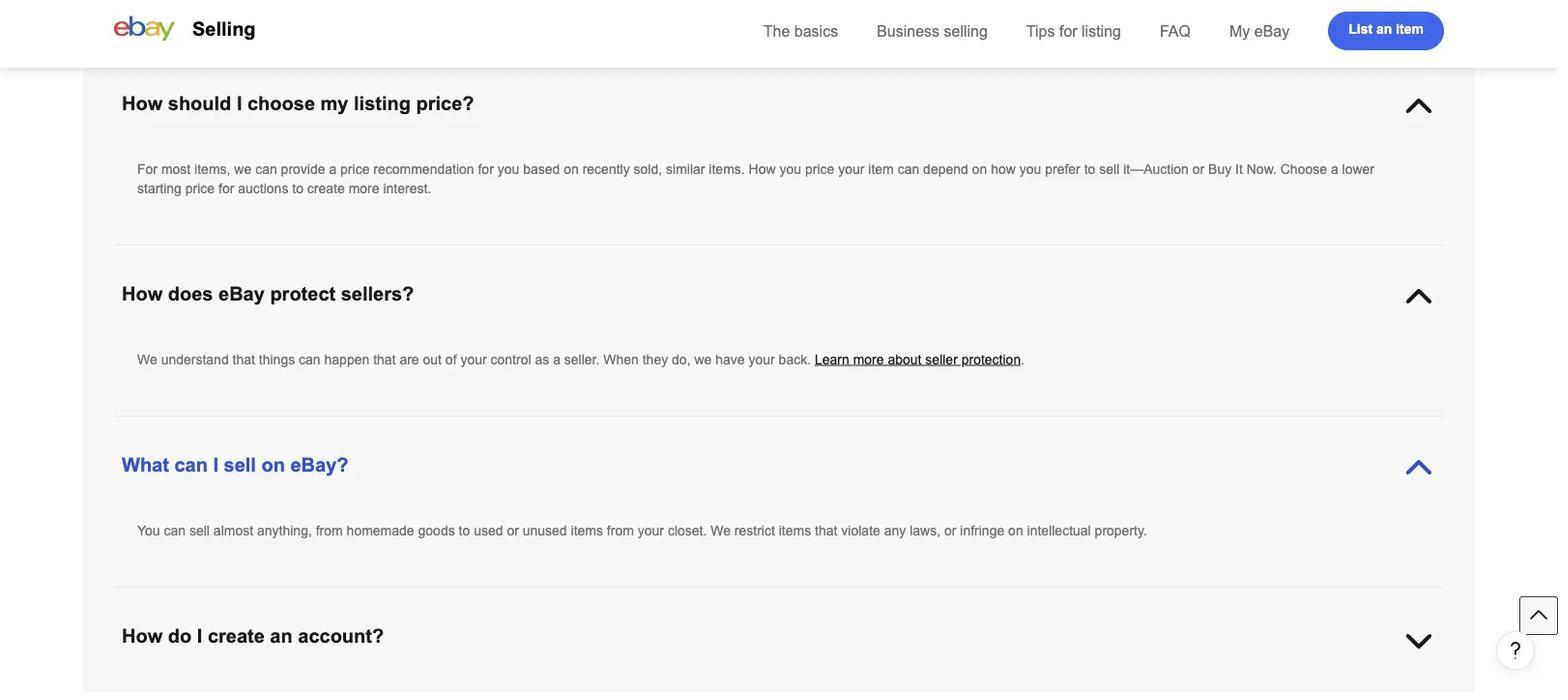 Task type: locate. For each thing, give the bounding box(es) containing it.
1 horizontal spatial sell
[[224, 455, 256, 476]]

2 horizontal spatial sell
[[1100, 162, 1120, 176]]

2 horizontal spatial you
[[1020, 162, 1042, 176]]

recommendation
[[374, 162, 474, 176]]

i right should
[[237, 93, 242, 114]]

closet.
[[668, 523, 707, 538]]

0 vertical spatial sell
[[1100, 162, 1120, 176]]

1 horizontal spatial an
[[1377, 22, 1393, 37]]

your right of
[[461, 352, 487, 367]]

2 items from the left
[[779, 523, 812, 538]]

0 horizontal spatial ebay
[[219, 283, 265, 305]]

protection
[[962, 352, 1021, 367]]

we up the auctions
[[234, 162, 252, 176]]

1 horizontal spatial item
[[1397, 22, 1425, 37]]

your
[[839, 162, 865, 176], [461, 352, 487, 367], [749, 352, 775, 367], [638, 523, 664, 538]]

0 vertical spatial more
[[349, 181, 380, 196]]

0 vertical spatial for
[[1060, 22, 1078, 40]]

1 vertical spatial listing
[[354, 93, 411, 114]]

learn more about seller protection link
[[815, 352, 1021, 367]]

business selling link
[[877, 22, 988, 40]]

2 horizontal spatial price
[[806, 162, 835, 176]]

how do i create an account?
[[122, 626, 384, 647]]

item left depend
[[869, 162, 894, 176]]

we left understand
[[137, 352, 157, 367]]

to down provide
[[292, 181, 304, 196]]

the basics link
[[764, 22, 839, 40]]

1 horizontal spatial price
[[340, 162, 370, 176]]

create down provide
[[307, 181, 345, 196]]

an
[[1377, 22, 1393, 37], [270, 626, 293, 647]]

2 horizontal spatial or
[[1193, 162, 1205, 176]]

selling
[[944, 22, 988, 40]]

create inside 'for most items, we can provide a price recommendation for you based on recently sold, similar items. how you price your item can depend on how you prefer to sell it—auction or buy it now. choose a lower starting price for auctions to create more interest.'
[[307, 181, 345, 196]]

control
[[491, 352, 531, 367]]

that
[[233, 352, 255, 367], [373, 352, 396, 367], [815, 523, 838, 538]]

2 vertical spatial to
[[459, 523, 470, 538]]

a left lower
[[1332, 162, 1339, 176]]

you right how
[[1020, 162, 1042, 176]]

0 vertical spatial an
[[1377, 22, 1393, 37]]

or right used
[[507, 523, 519, 538]]

you right items. at the top of the page
[[780, 162, 802, 176]]

buy
[[1209, 162, 1232, 176]]

1 horizontal spatial ebay
[[1255, 22, 1290, 40]]

0 horizontal spatial i
[[197, 626, 202, 647]]

price
[[340, 162, 370, 176], [806, 162, 835, 176], [185, 181, 215, 196]]

you
[[498, 162, 520, 176], [780, 162, 802, 176], [1020, 162, 1042, 176]]

i up almost
[[213, 455, 219, 476]]

your left "closet."
[[638, 523, 664, 538]]

0 horizontal spatial from
[[316, 523, 343, 538]]

understand
[[161, 352, 229, 367]]

0 vertical spatial we
[[137, 352, 157, 367]]

2 vertical spatial i
[[197, 626, 202, 647]]

provide
[[281, 162, 325, 176]]

that left violate
[[815, 523, 838, 538]]

a right provide
[[329, 162, 337, 176]]

do
[[168, 626, 192, 647]]

items right the restrict
[[779, 523, 812, 538]]

0 vertical spatial ebay
[[1255, 22, 1290, 40]]

how inside 'for most items, we can provide a price recommendation for you based on recently sold, similar items. how you price your item can depend on how you prefer to sell it—auction or buy it now. choose a lower starting price for auctions to create more interest.'
[[749, 162, 776, 176]]

to
[[1085, 162, 1096, 176], [292, 181, 304, 196], [459, 523, 470, 538]]

1 horizontal spatial you
[[780, 162, 802, 176]]

1 horizontal spatial we
[[695, 352, 712, 367]]

we
[[234, 162, 252, 176], [695, 352, 712, 367]]

more left interest. at top
[[349, 181, 380, 196]]

your left depend
[[839, 162, 865, 176]]

1 vertical spatial we
[[695, 352, 712, 367]]

used
[[474, 523, 503, 538]]

how
[[122, 93, 163, 114], [749, 162, 776, 176], [122, 283, 163, 305], [122, 626, 163, 647]]

2 you from the left
[[780, 162, 802, 176]]

create right the 'do'
[[208, 626, 265, 647]]

listing
[[1082, 22, 1122, 40], [354, 93, 411, 114]]

2 from from the left
[[607, 523, 634, 538]]

2 horizontal spatial i
[[237, 93, 242, 114]]

from left "closet."
[[607, 523, 634, 538]]

0 horizontal spatial to
[[292, 181, 304, 196]]

i right the 'do'
[[197, 626, 202, 647]]

1 vertical spatial an
[[270, 626, 293, 647]]

a right as
[[553, 352, 561, 367]]

1 horizontal spatial that
[[373, 352, 396, 367]]

i
[[237, 93, 242, 114], [213, 455, 219, 476], [197, 626, 202, 647]]

from right anything,
[[316, 523, 343, 538]]

price down items,
[[185, 181, 215, 196]]

3 you from the left
[[1020, 162, 1042, 176]]

you left based
[[498, 162, 520, 176]]

list
[[1349, 22, 1373, 37]]

2 horizontal spatial to
[[1085, 162, 1096, 176]]

0 vertical spatial to
[[1085, 162, 1096, 176]]

to right prefer at the right top of page
[[1085, 162, 1096, 176]]

of
[[446, 352, 457, 367]]

or left buy
[[1193, 162, 1205, 176]]

for left based
[[478, 162, 494, 176]]

account?
[[298, 626, 384, 647]]

ebay
[[1255, 22, 1290, 40], [219, 283, 265, 305]]

intellectual
[[1028, 523, 1092, 538]]

0 horizontal spatial create
[[208, 626, 265, 647]]

ebay right my
[[1255, 22, 1290, 40]]

0 horizontal spatial item
[[869, 162, 894, 176]]

0 horizontal spatial we
[[234, 162, 252, 176]]

business selling
[[877, 22, 988, 40]]

how for how does ebay protect sellers?
[[122, 283, 163, 305]]

homemade
[[347, 523, 415, 538]]

an left account? on the left bottom
[[270, 626, 293, 647]]

on
[[564, 162, 579, 176], [973, 162, 988, 176], [262, 455, 285, 476], [1009, 523, 1024, 538]]

sell up almost
[[224, 455, 256, 476]]

1 horizontal spatial from
[[607, 523, 634, 538]]

your right have
[[749, 352, 775, 367]]

list an item
[[1349, 22, 1425, 37]]

goods
[[418, 523, 455, 538]]

your inside 'for most items, we can provide a price recommendation for you based on recently sold, similar items. how you price your item can depend on how you prefer to sell it—auction or buy it now. choose a lower starting price for auctions to create more interest.'
[[839, 162, 865, 176]]

they
[[643, 352, 668, 367]]

the basics
[[764, 22, 839, 40]]

0 horizontal spatial items
[[571, 523, 603, 538]]

we right do,
[[695, 352, 712, 367]]

0 vertical spatial we
[[234, 162, 252, 176]]

i for sell
[[213, 455, 219, 476]]

for right tips
[[1060, 22, 1078, 40]]

how left the does
[[122, 283, 163, 305]]

0 horizontal spatial an
[[270, 626, 293, 647]]

that left things on the left bottom
[[233, 352, 255, 367]]

how
[[991, 162, 1016, 176]]

item right list
[[1397, 22, 1425, 37]]

anything,
[[257, 523, 312, 538]]

1 horizontal spatial we
[[711, 523, 731, 538]]

can
[[255, 162, 277, 176], [898, 162, 920, 176], [299, 352, 321, 367], [174, 455, 208, 476], [164, 523, 186, 538]]

we understand that things can happen that are out of your control as a seller. when they do, we have your back. learn more about seller protection .
[[137, 352, 1025, 367]]

0 vertical spatial item
[[1397, 22, 1425, 37]]

on right infringe
[[1009, 523, 1024, 538]]

items right unused
[[571, 523, 603, 538]]

1 horizontal spatial create
[[307, 181, 345, 196]]

how left should
[[122, 93, 163, 114]]

1 vertical spatial more
[[854, 352, 884, 367]]

0 horizontal spatial more
[[349, 181, 380, 196]]

my ebay
[[1230, 22, 1290, 40]]

sell left almost
[[190, 523, 210, 538]]

sell left it—auction
[[1100, 162, 1120, 176]]

recently
[[583, 162, 630, 176]]

based
[[523, 162, 560, 176]]

choose
[[1281, 162, 1328, 176]]

1 vertical spatial for
[[478, 162, 494, 176]]

an right list
[[1377, 22, 1393, 37]]

for
[[1060, 22, 1078, 40], [478, 162, 494, 176], [219, 181, 234, 196]]

0 vertical spatial create
[[307, 181, 345, 196]]

1 vertical spatial create
[[208, 626, 265, 647]]

how left the 'do'
[[122, 626, 163, 647]]

or right laws,
[[945, 523, 957, 538]]

more left about on the bottom
[[854, 352, 884, 367]]

1 vertical spatial i
[[213, 455, 219, 476]]

about
[[888, 352, 922, 367]]

more
[[349, 181, 380, 196], [854, 352, 884, 367]]

more inside 'for most items, we can provide a price recommendation for you based on recently sold, similar items. how you price your item can depend on how you prefer to sell it—auction or buy it now. choose a lower starting price for auctions to create more interest.'
[[349, 181, 380, 196]]

does
[[168, 283, 213, 305]]

out
[[423, 352, 442, 367]]

we right "closet."
[[711, 523, 731, 538]]

item inside 'for most items, we can provide a price recommendation for you based on recently sold, similar items. how you price your item can depend on how you prefer to sell it—auction or buy it now. choose a lower starting price for auctions to create more interest.'
[[869, 162, 894, 176]]

1 horizontal spatial or
[[945, 523, 957, 538]]

0 horizontal spatial listing
[[354, 93, 411, 114]]

0 horizontal spatial sell
[[190, 523, 210, 538]]

choose
[[248, 93, 315, 114]]

help, opens dialogs image
[[1507, 641, 1526, 660]]

0 horizontal spatial you
[[498, 162, 520, 176]]

what can i sell on ebay?
[[122, 455, 349, 476]]

1 horizontal spatial i
[[213, 455, 219, 476]]

.
[[1021, 352, 1025, 367]]

things
[[259, 352, 295, 367]]

1 horizontal spatial items
[[779, 523, 812, 538]]

1 vertical spatial sell
[[224, 455, 256, 476]]

2 horizontal spatial for
[[1060, 22, 1078, 40]]

1 vertical spatial item
[[869, 162, 894, 176]]

items
[[571, 523, 603, 538], [779, 523, 812, 538]]

can left depend
[[898, 162, 920, 176]]

or inside 'for most items, we can provide a price recommendation for you based on recently sold, similar items. how you price your item can depend on how you prefer to sell it—auction or buy it now. choose a lower starting price for auctions to create more interest.'
[[1193, 162, 1205, 176]]

1 horizontal spatial listing
[[1082, 22, 1122, 40]]

1 you from the left
[[498, 162, 520, 176]]

0 horizontal spatial for
[[219, 181, 234, 196]]

1 horizontal spatial for
[[478, 162, 494, 176]]

on right based
[[564, 162, 579, 176]]

sell inside 'for most items, we can provide a price recommendation for you based on recently sold, similar items. how you price your item can depend on how you prefer to sell it—auction or buy it now. choose a lower starting price for auctions to create more interest.'
[[1100, 162, 1120, 176]]

to left used
[[459, 523, 470, 538]]

sellers?
[[341, 283, 414, 305]]

listing right my
[[354, 93, 411, 114]]

sell
[[1100, 162, 1120, 176], [224, 455, 256, 476], [190, 523, 210, 538]]

happen
[[324, 352, 370, 367]]

0 vertical spatial listing
[[1082, 22, 1122, 40]]

faq link
[[1160, 22, 1191, 40]]

how right items. at the top of the page
[[749, 162, 776, 176]]

ebay right the does
[[219, 283, 265, 305]]

price right items. at the top of the page
[[806, 162, 835, 176]]

we
[[137, 352, 157, 367], [711, 523, 731, 538]]

listing right tips
[[1082, 22, 1122, 40]]

that left are at left
[[373, 352, 396, 367]]

i for create
[[197, 626, 202, 647]]

0 vertical spatial i
[[237, 93, 242, 114]]

from
[[316, 523, 343, 538], [607, 523, 634, 538]]

sold,
[[634, 162, 663, 176]]

price right provide
[[340, 162, 370, 176]]

should
[[168, 93, 231, 114]]

for down items,
[[219, 181, 234, 196]]



Task type: vqa. For each thing, say whether or not it's contained in the screenshot.
Search for anything text field
no



Task type: describe. For each thing, give the bounding box(es) containing it.
you
[[137, 523, 160, 538]]

my
[[1230, 22, 1251, 40]]

do,
[[672, 352, 691, 367]]

now.
[[1247, 162, 1277, 176]]

infringe
[[961, 523, 1005, 538]]

tips for listing link
[[1027, 22, 1122, 40]]

how for how should i choose my listing price?
[[122, 93, 163, 114]]

2 vertical spatial sell
[[190, 523, 210, 538]]

are
[[400, 352, 419, 367]]

2 horizontal spatial a
[[1332, 162, 1339, 176]]

2 horizontal spatial that
[[815, 523, 838, 538]]

restrict
[[735, 523, 775, 538]]

it
[[1236, 162, 1244, 176]]

learn
[[815, 352, 850, 367]]

my ebay link
[[1230, 22, 1290, 40]]

0 horizontal spatial we
[[137, 352, 157, 367]]

0 horizontal spatial or
[[507, 523, 519, 538]]

unused
[[523, 523, 567, 538]]

starting
[[137, 181, 182, 196]]

1 items from the left
[[571, 523, 603, 538]]

seller.
[[565, 352, 600, 367]]

prefer
[[1046, 162, 1081, 176]]

my
[[321, 93, 349, 114]]

it—auction
[[1124, 162, 1189, 176]]

back.
[[779, 352, 811, 367]]

1 vertical spatial to
[[292, 181, 304, 196]]

can right things on the left bottom
[[299, 352, 321, 367]]

how should i choose my listing price?
[[122, 93, 474, 114]]

on left ebay?
[[262, 455, 285, 476]]

1 vertical spatial ebay
[[219, 283, 265, 305]]

selling
[[192, 18, 256, 40]]

i for choose
[[237, 93, 242, 114]]

items,
[[194, 162, 231, 176]]

for
[[137, 162, 158, 176]]

property.
[[1095, 523, 1148, 538]]

violate
[[842, 523, 881, 538]]

1 horizontal spatial more
[[854, 352, 884, 367]]

business
[[877, 22, 940, 40]]

list an item link
[[1329, 12, 1445, 50]]

for most items, we can provide a price recommendation for you based on recently sold, similar items. how you price your item can depend on how you prefer to sell it—auction or buy it now. choose a lower starting price for auctions to create more interest.
[[137, 162, 1375, 196]]

the
[[764, 22, 790, 40]]

we inside 'for most items, we can provide a price recommendation for you based on recently sold, similar items. how you price your item can depend on how you prefer to sell it—auction or buy it now. choose a lower starting price for auctions to create more interest.'
[[234, 162, 252, 176]]

auctions
[[238, 181, 289, 196]]

price?
[[416, 93, 474, 114]]

almost
[[214, 523, 253, 538]]

seller
[[926, 352, 958, 367]]

0 horizontal spatial a
[[329, 162, 337, 176]]

lower
[[1343, 162, 1375, 176]]

on left how
[[973, 162, 988, 176]]

0 horizontal spatial that
[[233, 352, 255, 367]]

depend
[[924, 162, 969, 176]]

0 horizontal spatial price
[[185, 181, 215, 196]]

how for how do i create an account?
[[122, 626, 163, 647]]

when
[[604, 352, 639, 367]]

interest.
[[383, 181, 432, 196]]

1 horizontal spatial to
[[459, 523, 470, 538]]

most
[[161, 162, 191, 176]]

protect
[[270, 283, 336, 305]]

1 vertical spatial we
[[711, 523, 731, 538]]

you can sell almost anything, from homemade goods to used or unused items from your closet. we restrict items that violate any laws, or infringe on intellectual property.
[[137, 523, 1148, 538]]

can right you
[[164, 523, 186, 538]]

how does ebay protect sellers?
[[122, 283, 414, 305]]

have
[[716, 352, 745, 367]]

basics
[[795, 22, 839, 40]]

can up the auctions
[[255, 162, 277, 176]]

can right what on the bottom of the page
[[174, 455, 208, 476]]

tips for listing
[[1027, 22, 1122, 40]]

any
[[885, 523, 906, 538]]

1 horizontal spatial a
[[553, 352, 561, 367]]

1 from from the left
[[316, 523, 343, 538]]

2 vertical spatial for
[[219, 181, 234, 196]]

laws,
[[910, 523, 941, 538]]

what
[[122, 455, 169, 476]]

similar
[[666, 162, 705, 176]]

tips
[[1027, 22, 1056, 40]]

ebay?
[[291, 455, 349, 476]]

faq
[[1160, 22, 1191, 40]]

items.
[[709, 162, 745, 176]]

an inside list an item link
[[1377, 22, 1393, 37]]

as
[[535, 352, 550, 367]]



